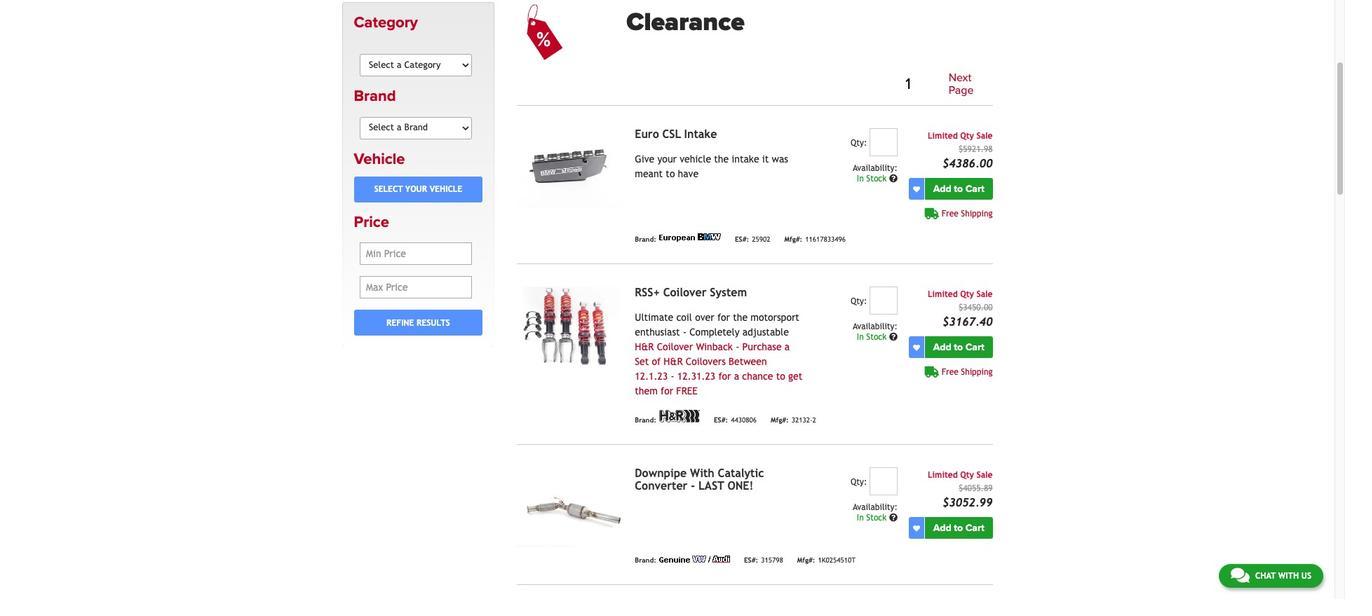 Task type: locate. For each thing, give the bounding box(es) containing it.
comments image
[[1231, 567, 1250, 584]]

price
[[354, 213, 389, 231]]

free
[[676, 386, 698, 397]]

free shipping down $4386.00
[[942, 209, 993, 219]]

add down $3052.99
[[933, 523, 952, 535]]

1 vertical spatial availability:
[[853, 322, 898, 332]]

0 vertical spatial free shipping
[[942, 209, 993, 219]]

in stock for $3167.40
[[857, 333, 889, 342]]

0 vertical spatial es#:
[[735, 236, 749, 243]]

sale up $3450.00
[[977, 290, 993, 300]]

1
[[906, 75, 911, 93]]

1 vertical spatial vehicle
[[430, 185, 462, 195]]

0 vertical spatial qty
[[960, 131, 974, 141]]

coilover up coil
[[663, 286, 707, 300]]

0 vertical spatial cart
[[965, 183, 984, 195]]

to for $4386.00
[[954, 183, 963, 195]]

for left free on the bottom right of the page
[[661, 386, 673, 397]]

limited up $3167.40
[[928, 290, 958, 300]]

0 vertical spatial in
[[857, 174, 864, 184]]

1 vertical spatial sale
[[977, 290, 993, 300]]

2 limited from the top
[[928, 290, 958, 300]]

downpipe with catalytic converter - last one! link
[[635, 467, 764, 493]]

next page
[[949, 71, 974, 97]]

for up completely
[[717, 312, 730, 323]]

h&r right of
[[664, 356, 683, 368]]

2 add to cart button from the top
[[925, 337, 993, 359]]

- left last
[[691, 480, 695, 493]]

enthusiast
[[635, 327, 680, 338]]

results
[[417, 318, 450, 328]]

in for $4386.00
[[857, 174, 864, 184]]

2 add to cart from the top
[[933, 342, 984, 354]]

1 add to cart button from the top
[[925, 178, 993, 200]]

qty
[[960, 131, 974, 141], [960, 290, 974, 300], [960, 471, 974, 481]]

genuine european bmw - corporate logo image
[[659, 234, 721, 242]]

2 vertical spatial sale
[[977, 471, 993, 481]]

the down the system at the top right of the page
[[733, 312, 748, 323]]

limited up $4386.00
[[928, 131, 958, 141]]

was
[[772, 154, 788, 165]]

genuine volkswagen audi - corporate logo image
[[659, 556, 730, 563]]

2 vertical spatial qty:
[[851, 478, 867, 488]]

1 vertical spatial your
[[405, 185, 427, 195]]

one!
[[728, 480, 753, 493]]

1 in stock from the top
[[857, 174, 889, 184]]

0 vertical spatial your
[[657, 154, 677, 165]]

1 vertical spatial free
[[942, 368, 959, 377]]

2 vertical spatial add to cart button
[[925, 518, 993, 539]]

3 limited from the top
[[928, 471, 958, 481]]

0 vertical spatial availability:
[[853, 164, 898, 173]]

sale inside the limited qty sale $3450.00 $3167.40
[[977, 290, 993, 300]]

1 vertical spatial add to wish list image
[[913, 344, 920, 351]]

clearance
[[626, 7, 745, 37]]

2 add to wish list image from the top
[[913, 344, 920, 351]]

stock
[[866, 174, 887, 184], [866, 333, 887, 342], [866, 514, 887, 523]]

-
[[683, 327, 687, 338], [736, 342, 739, 353], [671, 371, 674, 382], [691, 480, 695, 493]]

0 vertical spatial add to wish list image
[[913, 186, 920, 193]]

1 vertical spatial stock
[[866, 333, 887, 342]]

2 qty from the top
[[960, 290, 974, 300]]

0 vertical spatial stock
[[866, 174, 887, 184]]

in stock
[[857, 174, 889, 184], [857, 333, 889, 342], [857, 514, 889, 523]]

1 horizontal spatial a
[[785, 342, 790, 353]]

qty inside limited qty sale $5921.98 $4386.00
[[960, 131, 974, 141]]

0 vertical spatial limited
[[928, 131, 958, 141]]

25902
[[752, 236, 770, 243]]

1 vertical spatial es#:
[[714, 417, 728, 424]]

h&r
[[635, 342, 654, 353], [664, 356, 683, 368]]

to down $4386.00
[[954, 183, 963, 195]]

1 link
[[897, 73, 919, 96]]

free for $3167.40
[[942, 368, 959, 377]]

brand: left genuine volkswagen audi - corporate logo
[[635, 557, 656, 565]]

2 vertical spatial in stock
[[857, 514, 889, 523]]

0 horizontal spatial the
[[714, 154, 729, 165]]

1 sale from the top
[[977, 131, 993, 141]]

brand:
[[635, 236, 656, 243], [635, 417, 656, 424], [635, 557, 656, 565]]

3 add to wish list image from the top
[[913, 525, 920, 532]]

winback
[[696, 342, 733, 353]]

adjustable
[[743, 327, 789, 338]]

coilover
[[663, 286, 707, 300], [657, 342, 693, 353]]

- inside downpipe with catalytic converter - last one!
[[691, 480, 695, 493]]

free
[[942, 209, 959, 219], [942, 368, 959, 377]]

cart down $3167.40
[[965, 342, 984, 354]]

your right select at left
[[405, 185, 427, 195]]

es#: left the "25902"
[[735, 236, 749, 243]]

0 vertical spatial question circle image
[[889, 175, 898, 183]]

question circle image
[[889, 175, 898, 183], [889, 514, 898, 523]]

paginated product list navigation navigation
[[626, 69, 993, 100]]

0 vertical spatial free
[[942, 209, 959, 219]]

sale inside limited qty sale $5921.98 $4386.00
[[977, 131, 993, 141]]

1 vertical spatial for
[[718, 371, 731, 382]]

free down $4386.00
[[942, 209, 959, 219]]

es#: left 4430806
[[714, 417, 728, 424]]

0 vertical spatial sale
[[977, 131, 993, 141]]

add to cart
[[933, 183, 984, 195], [933, 342, 984, 354], [933, 523, 984, 535]]

add to cart button
[[925, 178, 993, 200], [925, 337, 993, 359], [925, 518, 993, 539]]

0 vertical spatial the
[[714, 154, 729, 165]]

a down between at the right bottom of the page
[[734, 371, 739, 382]]

1 stock from the top
[[866, 174, 887, 184]]

2 stock from the top
[[866, 333, 887, 342]]

brand: left genuine european bmw - corporate logo
[[635, 236, 656, 243]]

2 vertical spatial add
[[933, 523, 952, 535]]

1 vertical spatial cart
[[965, 342, 984, 354]]

add down $4386.00
[[933, 183, 952, 195]]

3 stock from the top
[[866, 514, 887, 523]]

qty: for $3167.40
[[851, 297, 867, 307]]

to down $3052.99
[[954, 523, 963, 535]]

coil
[[676, 312, 692, 323]]

1 qty: from the top
[[851, 138, 867, 148]]

cart down $4386.00
[[965, 183, 984, 195]]

mfg#: for intake
[[784, 236, 802, 243]]

limited inside the limited qty sale $3450.00 $3167.40
[[928, 290, 958, 300]]

shipping down $4386.00
[[961, 209, 993, 219]]

1 vertical spatial shipping
[[961, 368, 993, 377]]

0 vertical spatial a
[[785, 342, 790, 353]]

1 vertical spatial coilover
[[657, 342, 693, 353]]

limited for $4386.00
[[928, 131, 958, 141]]

to left get
[[776, 371, 785, 382]]

add
[[933, 183, 952, 195], [933, 342, 952, 354], [933, 523, 952, 535]]

a
[[785, 342, 790, 353], [734, 371, 739, 382]]

2
[[813, 417, 816, 424]]

qty inside the limited qty sale $3450.00 $3167.40
[[960, 290, 974, 300]]

chat
[[1255, 572, 1276, 581]]

sale up $5921.98
[[977, 131, 993, 141]]

qty: for $4386.00
[[851, 138, 867, 148]]

give your vehicle the intake it was meant to have
[[635, 154, 788, 180]]

1 vertical spatial in
[[857, 333, 864, 342]]

1 vertical spatial a
[[734, 371, 739, 382]]

1 vertical spatial add
[[933, 342, 952, 354]]

rss+ coilover system link
[[635, 286, 747, 300]]

0 vertical spatial add
[[933, 183, 952, 195]]

the left intake
[[714, 154, 729, 165]]

1 in from the top
[[857, 174, 864, 184]]

es#:
[[735, 236, 749, 243], [714, 417, 728, 424], [744, 557, 758, 565]]

0 vertical spatial mfg#:
[[784, 236, 802, 243]]

3 sale from the top
[[977, 471, 993, 481]]

qty up $3450.00
[[960, 290, 974, 300]]

1 add to wish list image from the top
[[913, 186, 920, 193]]

to
[[666, 168, 675, 180], [954, 183, 963, 195], [954, 342, 963, 354], [776, 371, 785, 382], [954, 523, 963, 535]]

2 in stock from the top
[[857, 333, 889, 342]]

cart for $3167.40
[[965, 342, 984, 354]]

motorsport
[[751, 312, 799, 323]]

meant
[[635, 168, 663, 180]]

1 free from the top
[[942, 209, 959, 219]]

shipping for $3167.40
[[961, 368, 993, 377]]

2 vertical spatial qty
[[960, 471, 974, 481]]

sale for $4386.00
[[977, 131, 993, 141]]

of
[[652, 356, 661, 368]]

2 shipping from the top
[[961, 368, 993, 377]]

0 vertical spatial add to cart
[[933, 183, 984, 195]]

0 horizontal spatial your
[[405, 185, 427, 195]]

mfg#:
[[784, 236, 802, 243], [771, 417, 789, 424], [797, 557, 815, 565]]

1 shipping from the top
[[961, 209, 993, 219]]

add to wish list image
[[913, 186, 920, 193], [913, 344, 920, 351], [913, 525, 920, 532]]

2 vertical spatial es#:
[[744, 557, 758, 565]]

qty up the '$4055.89'
[[960, 471, 974, 481]]

2 sale from the top
[[977, 290, 993, 300]]

vehicle
[[354, 150, 405, 168], [430, 185, 462, 195]]

your inside give your vehicle the intake it was meant to have
[[657, 154, 677, 165]]

2 vertical spatial stock
[[866, 514, 887, 523]]

add to cart button down $3052.99
[[925, 518, 993, 539]]

1 vertical spatial add to cart button
[[925, 337, 993, 359]]

1 vertical spatial question circle image
[[889, 514, 898, 523]]

stock for $3167.40
[[866, 333, 887, 342]]

rss+
[[635, 286, 660, 300]]

2 cart from the top
[[965, 342, 984, 354]]

free down $3167.40
[[942, 368, 959, 377]]

2 qty: from the top
[[851, 297, 867, 307]]

1 vertical spatial in stock
[[857, 333, 889, 342]]

vehicle up select at left
[[354, 150, 405, 168]]

your
[[657, 154, 677, 165], [405, 185, 427, 195]]

add to cart for $4386.00
[[933, 183, 984, 195]]

1 free shipping from the top
[[942, 209, 993, 219]]

qty:
[[851, 138, 867, 148], [851, 297, 867, 307], [851, 478, 867, 488]]

mfg#: left 1k0254510t
[[797, 557, 815, 565]]

1 brand: from the top
[[635, 236, 656, 243]]

free shipping
[[942, 209, 993, 219], [942, 368, 993, 377]]

1 vertical spatial brand:
[[635, 417, 656, 424]]

availability: for $4386.00
[[853, 164, 898, 173]]

0 vertical spatial shipping
[[961, 209, 993, 219]]

2 vertical spatial add to cart
[[933, 523, 984, 535]]

to left 'have'
[[666, 168, 675, 180]]

11617833496
[[805, 236, 846, 243]]

add for $3167.40
[[933, 342, 952, 354]]

csl
[[662, 128, 681, 141]]

1 vertical spatial qty
[[960, 290, 974, 300]]

select your vehicle
[[374, 185, 462, 195]]

315798
[[761, 557, 783, 565]]

mfg#: left the 11617833496
[[784, 236, 802, 243]]

for down coilovers on the right bottom
[[718, 371, 731, 382]]

1 add from the top
[[933, 183, 952, 195]]

1 vertical spatial limited
[[928, 290, 958, 300]]

2 brand: from the top
[[635, 417, 656, 424]]

ultimate
[[635, 312, 673, 323]]

1 horizontal spatial your
[[657, 154, 677, 165]]

1 limited from the top
[[928, 131, 958, 141]]

None number field
[[870, 128, 898, 157], [870, 287, 898, 315], [870, 468, 898, 496], [870, 128, 898, 157], [870, 287, 898, 315], [870, 468, 898, 496]]

between
[[729, 356, 767, 368]]

euro csl intake link
[[635, 128, 717, 141]]

1 vertical spatial free shipping
[[942, 368, 993, 377]]

3 qty from the top
[[960, 471, 974, 481]]

in
[[857, 174, 864, 184], [857, 333, 864, 342], [857, 514, 864, 523]]

3 in stock from the top
[[857, 514, 889, 523]]

vehicle right select at left
[[430, 185, 462, 195]]

2 vertical spatial availability:
[[853, 503, 898, 513]]

2 vertical spatial add to wish list image
[[913, 525, 920, 532]]

qty for $4386.00
[[960, 131, 974, 141]]

the inside ultimate coil over for the motorsport enthusiast - completely adjustable h&r coilover winback - purchase a set of h&r coilovers between 12.1.23 - 12.31.23 for a chance to get them for free
[[733, 312, 748, 323]]

shipping down $3167.40
[[961, 368, 993, 377]]

0 vertical spatial vehicle
[[354, 150, 405, 168]]

add to cart button down $4386.00
[[925, 178, 993, 200]]

2 vertical spatial cart
[[965, 523, 984, 535]]

0 vertical spatial add to cart button
[[925, 178, 993, 200]]

limited
[[928, 131, 958, 141], [928, 290, 958, 300], [928, 471, 958, 481]]

to for $3052.99
[[954, 523, 963, 535]]

2 free from the top
[[942, 368, 959, 377]]

sale up the '$4055.89'
[[977, 471, 993, 481]]

add to cart down $4386.00
[[933, 183, 984, 195]]

1 cart from the top
[[965, 183, 984, 195]]

0 vertical spatial in stock
[[857, 174, 889, 184]]

0 vertical spatial qty:
[[851, 138, 867, 148]]

limited inside limited qty sale $4055.89 $3052.99
[[928, 471, 958, 481]]

qty up $5921.98
[[960, 131, 974, 141]]

add to wish list image for $4386.00
[[913, 186, 920, 193]]

free shipping down $3167.40
[[942, 368, 993, 377]]

add to cart down $3167.40
[[933, 342, 984, 354]]

mfg#: 1k0254510t
[[797, 557, 856, 565]]

2 free shipping from the top
[[942, 368, 993, 377]]

0 vertical spatial coilover
[[663, 286, 707, 300]]

2 vertical spatial limited
[[928, 471, 958, 481]]

2 availability: from the top
[[853, 322, 898, 332]]

0 vertical spatial brand:
[[635, 236, 656, 243]]

limited qty sale $5921.98 $4386.00
[[928, 131, 993, 171]]

1 add to cart from the top
[[933, 183, 984, 195]]

purchase
[[742, 342, 782, 353]]

1 horizontal spatial vehicle
[[430, 185, 462, 195]]

limited inside limited qty sale $5921.98 $4386.00
[[928, 131, 958, 141]]

coilover down enthusiast
[[657, 342, 693, 353]]

availability:
[[853, 164, 898, 173], [853, 322, 898, 332], [853, 503, 898, 513]]

your right "give"
[[657, 154, 677, 165]]

1k0254510t
[[818, 557, 856, 565]]

mfg#: for system
[[771, 417, 789, 424]]

page
[[949, 83, 974, 97]]

mfg#: 11617833496
[[784, 236, 846, 243]]

to down $3167.40
[[954, 342, 963, 354]]

es#: left 315798
[[744, 557, 758, 565]]

in for $3167.40
[[857, 333, 864, 342]]

qty inside limited qty sale $4055.89 $3052.99
[[960, 471, 974, 481]]

1 vertical spatial the
[[733, 312, 748, 323]]

0 vertical spatial h&r
[[635, 342, 654, 353]]

1 vertical spatial qty:
[[851, 297, 867, 307]]

add to wish list image for $3167.40
[[913, 344, 920, 351]]

ultimate coil over for the motorsport enthusiast - completely adjustable h&r coilover winback - purchase a set of h&r coilovers between 12.1.23 - 12.31.23 for a chance to get them for free
[[635, 312, 802, 397]]

2 vertical spatial brand:
[[635, 557, 656, 565]]

add to cart down $3052.99
[[933, 523, 984, 535]]

3 brand: from the top
[[635, 557, 656, 565]]

1 vertical spatial mfg#:
[[771, 417, 789, 424]]

brand: down 'them'
[[635, 417, 656, 424]]

a right purchase
[[785, 342, 790, 353]]

shipping for $4386.00
[[961, 209, 993, 219]]

2 in from the top
[[857, 333, 864, 342]]

add to cart button down $3167.40
[[925, 337, 993, 359]]

intake
[[732, 154, 759, 165]]

0 horizontal spatial h&r
[[635, 342, 654, 353]]

0 horizontal spatial a
[[734, 371, 739, 382]]

your for select
[[405, 185, 427, 195]]

mfg#: left 32132-
[[771, 417, 789, 424]]

sale inside limited qty sale $4055.89 $3052.99
[[977, 471, 993, 481]]

select your vehicle link
[[354, 177, 483, 203]]

coilover inside ultimate coil over for the motorsport enthusiast - completely adjustable h&r coilover winback - purchase a set of h&r coilovers between 12.1.23 - 12.31.23 for a chance to get them for free
[[657, 342, 693, 353]]

h&r up set
[[635, 342, 654, 353]]

1 qty from the top
[[960, 131, 974, 141]]

cart down $3052.99
[[965, 523, 984, 535]]

to for $3167.40
[[954, 342, 963, 354]]

1 vertical spatial h&r
[[664, 356, 683, 368]]

1 horizontal spatial the
[[733, 312, 748, 323]]

2 vertical spatial in
[[857, 514, 864, 523]]

1 availability: from the top
[[853, 164, 898, 173]]

1 vertical spatial add to cart
[[933, 342, 984, 354]]

select
[[374, 185, 403, 195]]

it
[[762, 154, 769, 165]]

add down $3167.40
[[933, 342, 952, 354]]

limited up $3052.99
[[928, 471, 958, 481]]

2 add from the top
[[933, 342, 952, 354]]



Task type: vqa. For each thing, say whether or not it's contained in the screenshot.
Contact Us
no



Task type: describe. For each thing, give the bounding box(es) containing it.
next
[[949, 71, 971, 85]]

coilovers
[[686, 356, 726, 368]]

brand: for rss+
[[635, 417, 656, 424]]

stock for $4386.00
[[866, 174, 887, 184]]

1 question circle image from the top
[[889, 175, 898, 183]]

3 add to cart button from the top
[[925, 518, 993, 539]]

get
[[788, 371, 802, 382]]

the inside give your vehicle the intake it was meant to have
[[714, 154, 729, 165]]

add to cart button for $3167.40
[[925, 337, 993, 359]]

downpipe with catalytic converter - last one!
[[635, 467, 764, 493]]

chat with us
[[1255, 572, 1311, 581]]

3 add to cart from the top
[[933, 523, 984, 535]]

converter
[[635, 480, 688, 493]]

cart for $4386.00
[[965, 183, 984, 195]]

qty for $3167.40
[[960, 290, 974, 300]]

0 horizontal spatial vehicle
[[354, 150, 405, 168]]

completely
[[690, 327, 740, 338]]

intake
[[684, 128, 717, 141]]

2 question circle image from the top
[[889, 514, 898, 523]]

- right 12.1.23 on the bottom
[[671, 371, 674, 382]]

vehicle
[[680, 154, 711, 165]]

es#: 315798
[[744, 557, 783, 565]]

4430806
[[731, 417, 757, 424]]

es#: 25902
[[735, 236, 770, 243]]

chance
[[742, 371, 773, 382]]

es#: for system
[[714, 417, 728, 424]]

set
[[635, 356, 649, 368]]

brand
[[354, 87, 396, 105]]

$3167.40
[[943, 316, 993, 329]]

give
[[635, 154, 655, 165]]

euro
[[635, 128, 659, 141]]

limited for $3167.40
[[928, 290, 958, 300]]

brand: for euro
[[635, 236, 656, 243]]

32132-
[[792, 417, 813, 424]]

3 add from the top
[[933, 523, 952, 535]]

euro csl intake
[[635, 128, 717, 141]]

limited qty sale $4055.89 $3052.99
[[928, 471, 993, 510]]

in stock for $4386.00
[[857, 174, 889, 184]]

your for give
[[657, 154, 677, 165]]

last
[[698, 480, 724, 493]]

1 horizontal spatial h&r
[[664, 356, 683, 368]]

refine results
[[386, 318, 450, 328]]

chat with us link
[[1219, 565, 1323, 588]]

$4386.00
[[943, 157, 993, 171]]

rss+ coilover system
[[635, 286, 747, 300]]

h&r - corporate logo image
[[659, 410, 700, 423]]

them
[[635, 386, 658, 397]]

add for $4386.00
[[933, 183, 952, 195]]

refine results link
[[354, 310, 483, 336]]

0 vertical spatial for
[[717, 312, 730, 323]]

free for $4386.00
[[942, 209, 959, 219]]

2 vertical spatial for
[[661, 386, 673, 397]]

with
[[1278, 572, 1299, 581]]

es#: for intake
[[735, 236, 749, 243]]

3 availability: from the top
[[853, 503, 898, 513]]

3 qty: from the top
[[851, 478, 867, 488]]

sale for $3167.40
[[977, 290, 993, 300]]

$3052.99
[[943, 497, 993, 510]]

to inside give your vehicle the intake it was meant to have
[[666, 168, 675, 180]]

availability: for $3167.40
[[853, 322, 898, 332]]

- down coil
[[683, 327, 687, 338]]

mfg#: 32132-2
[[771, 417, 816, 424]]

add to cart button for $4386.00
[[925, 178, 993, 200]]

refine
[[386, 318, 414, 328]]

to inside ultimate coil over for the motorsport enthusiast - completely adjustable h&r coilover winback - purchase a set of h&r coilovers between 12.1.23 - 12.31.23 for a chance to get them for free
[[776, 371, 785, 382]]

12.31.23
[[677, 371, 715, 382]]

catalytic
[[718, 467, 764, 481]]

downpipe
[[635, 467, 687, 481]]

question circle image
[[889, 333, 898, 342]]

limited qty sale $3450.00 $3167.40
[[928, 290, 993, 329]]

$3450.00
[[959, 303, 993, 313]]

Max Price number field
[[360, 276, 472, 299]]

have
[[678, 168, 699, 180]]

$5921.98
[[959, 145, 993, 154]]

2 vertical spatial mfg#:
[[797, 557, 815, 565]]

3 cart from the top
[[965, 523, 984, 535]]

3 in from the top
[[857, 514, 864, 523]]

12.1.23
[[635, 371, 668, 382]]

- up between at the right bottom of the page
[[736, 342, 739, 353]]

us
[[1301, 572, 1311, 581]]

es#315798 - 1k0254510t - downpipe with catalytic converter - last one! - genuine volkswagen audi - image
[[517, 468, 624, 548]]

over
[[695, 312, 714, 323]]

free shipping for $4386.00
[[942, 209, 993, 219]]

category
[[354, 13, 418, 32]]

system
[[710, 286, 747, 300]]

Min Price number field
[[360, 243, 472, 265]]

with
[[690, 467, 715, 481]]

es#25902 - 11617833496 - euro csl intake - give your vehicle the intake it was meant to have - genuine european bmw - bmw image
[[517, 128, 624, 208]]

add to cart for $3167.40
[[933, 342, 984, 354]]

es#: 4430806
[[714, 417, 757, 424]]

free shipping for $3167.40
[[942, 368, 993, 377]]

$4055.89
[[959, 484, 993, 494]]

es#4430806 - 32132-2 - rss+ coilover system - ultimate coil over for the motorsport enthusiast - completely adjustable - h&r - audi image
[[517, 287, 624, 367]]



